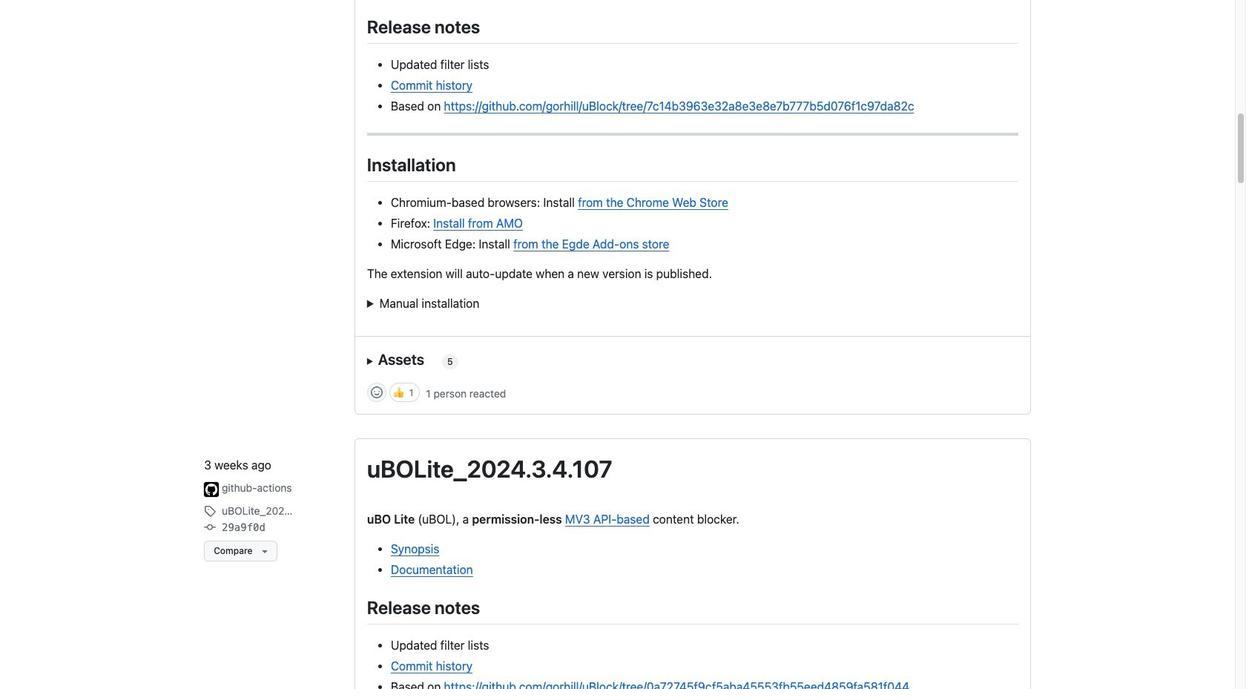 Task type: vqa. For each thing, say whether or not it's contained in the screenshot.
Tag icon
yes



Task type: describe. For each thing, give the bounding box(es) containing it.
@github actions image
[[204, 482, 219, 497]]

triangle down image
[[259, 545, 271, 557]]

add or remove reactions element
[[367, 383, 386, 402]]



Task type: locate. For each thing, give the bounding box(es) containing it.
tag image
[[204, 505, 216, 517]]

add or remove reactions image
[[371, 387, 383, 399]]

commit image
[[204, 521, 216, 533]]



